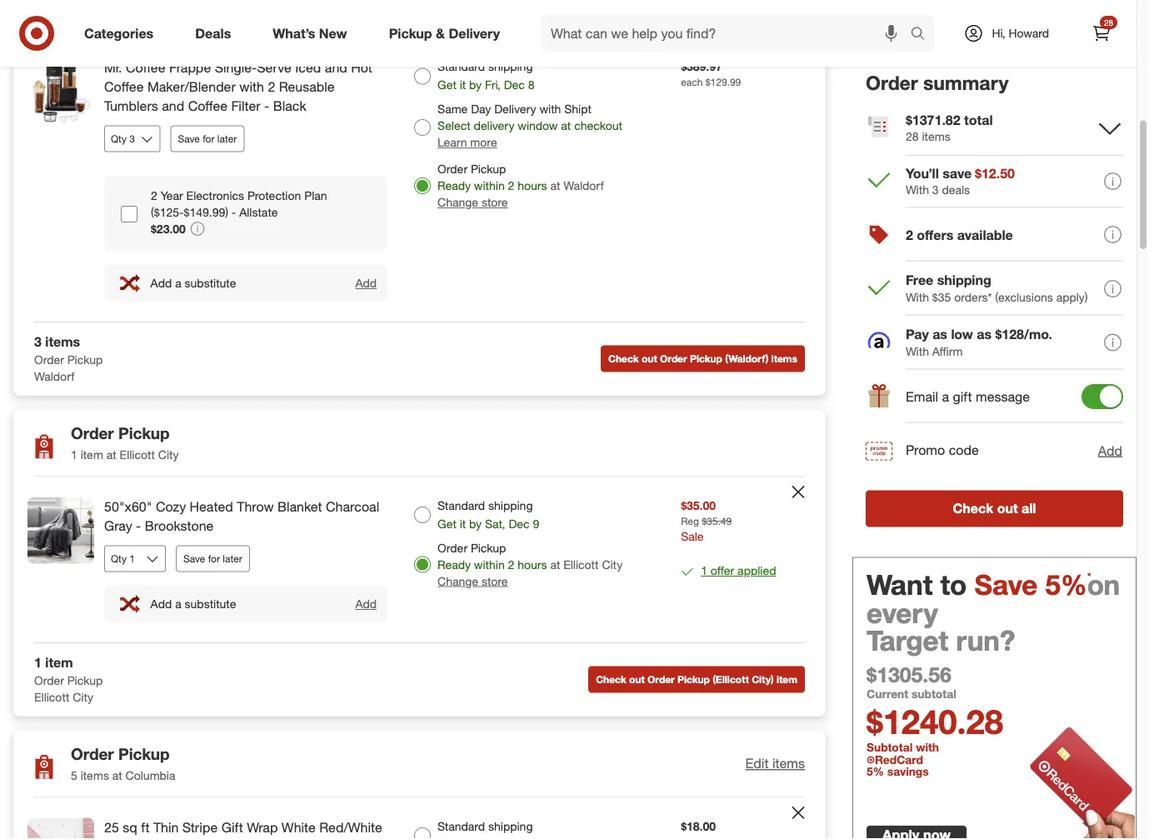 Task type: locate. For each thing, give the bounding box(es) containing it.
apply)
[[1056, 290, 1088, 304]]

edit items button
[[746, 754, 805, 773]]

deals link
[[181, 15, 252, 52]]

ready inside order pickup ready within 2 hours at waldorf change store
[[438, 178, 471, 193]]

coffee
[[126, 60, 165, 76], [104, 79, 144, 95], [188, 98, 228, 114]]

store
[[482, 195, 508, 209], [482, 574, 508, 588]]

None radio
[[414, 119, 431, 136]]

shipping inside free shipping with $35 orders* (exclusions apply)
[[937, 272, 992, 289]]

1 vertical spatial and
[[162, 98, 184, 114]]

- right filter
[[264, 98, 269, 114]]

check for order summary
[[953, 501, 994, 517]]

with down pay
[[906, 344, 929, 359]]

1 vertical spatial out
[[997, 501, 1018, 517]]

2 hours from the top
[[518, 557, 547, 572]]

0 vertical spatial 5%
[[1046, 568, 1087, 602]]

0 horizontal spatial 5%
[[867, 764, 884, 778]]

for down maker/blender
[[203, 133, 215, 145]]

out inside check out order pickup (waldorf) items button
[[642, 353, 657, 365]]

0 horizontal spatial 28
[[906, 129, 919, 144]]

0 horizontal spatial as
[[933, 326, 948, 343]]

check out order pickup (waldorf) items button
[[601, 345, 805, 372]]

email a gift message
[[906, 389, 1030, 405]]

28 right 'howard'
[[1104, 17, 1113, 28]]

target up $1305.56
[[867, 623, 948, 657]]

white
[[282, 819, 316, 836]]

for down the 'brookstone'
[[208, 552, 220, 565]]

2 ready from the top
[[438, 557, 471, 572]]

1 change from the top
[[438, 195, 478, 209]]

save for later button
[[170, 125, 244, 152], [176, 545, 250, 572]]

ellicott inside the order pickup ready within 2 hours at ellicott city change store
[[564, 557, 599, 572]]

50&#34;x60&#34; cozy heated throw blanket charcoal gray - brookstone image
[[28, 497, 94, 564]]

pickup inside the order pickup 5 items at columbia
[[118, 744, 170, 763]]

item inside "order pickup 1 item at ellicott city"
[[81, 447, 103, 462]]

0 vertical spatial add button
[[355, 275, 378, 291]]

0 vertical spatial save
[[178, 133, 200, 145]]

0 horizontal spatial target
[[211, 838, 247, 839]]

affirm image
[[866, 330, 893, 356], [868, 332, 890, 348]]

1 ready from the top
[[438, 178, 471, 193]]

delivery up delivery
[[494, 102, 536, 116]]

add a substitute
[[151, 276, 236, 290], [151, 596, 236, 611]]

2 by from the top
[[469, 516, 482, 531]]

protection
[[247, 188, 301, 203]]

$35.49
[[702, 515, 732, 527]]

filter
[[231, 98, 261, 114]]

by left sat,
[[469, 516, 482, 531]]

50"x60" cozy heated throw blanket charcoal gray - brookstone link
[[104, 497, 388, 535]]

change inside order pickup ready within 2 hours at waldorf change store
[[438, 195, 478, 209]]

within
[[474, 178, 505, 193], [474, 557, 505, 572]]

1 it from the top
[[460, 77, 466, 92]]

0 vertical spatial add a substitute
[[151, 276, 236, 290]]

0 vertical spatial get
[[438, 77, 457, 92]]

1 vertical spatial within
[[474, 557, 505, 572]]

1 horizontal spatial item
[[81, 447, 103, 462]]

3 items order pickup waldorf
[[34, 334, 103, 384]]

shipping for standard shipping
[[488, 819, 533, 833]]

it inside standard shipping get it by sat, dec 9
[[460, 516, 466, 531]]

subtotal
[[912, 687, 957, 701]]

3 standard from the top
[[438, 819, 485, 833]]

save down maker/blender
[[178, 133, 200, 145]]

a left gift on the top right of page
[[942, 389, 949, 405]]

change down learn
[[438, 195, 478, 209]]

1 by from the top
[[469, 77, 482, 92]]

2 down delivery
[[508, 178, 515, 193]]

allstate
[[239, 205, 278, 219]]

within inside order pickup ready within 2 hours at waldorf change store
[[474, 178, 505, 193]]

it left sat,
[[460, 516, 466, 531]]

hours down the 9
[[518, 557, 547, 572]]

1 change store button from the top
[[438, 194, 508, 211]]

0 vertical spatial change store button
[[438, 194, 508, 211]]

cart item ready to fulfill group containing mr. coffee frappe single-serve iced and hot coffee maker/blender with 2 reusable tumblers and coffee filter  - black
[[14, 38, 825, 322]]

2 vertical spatial ellicott
[[34, 690, 69, 704]]

ready inside the order pickup ready within 2 hours at ellicott city change store
[[438, 557, 471, 572]]

2 vertical spatial cart item ready to fulfill group
[[14, 798, 825, 839]]

target down gift
[[211, 838, 247, 839]]

items inside "dropdown button"
[[772, 756, 805, 772]]

total
[[964, 111, 993, 128]]

0 vertical spatial 3
[[932, 182, 939, 197]]

wrap
[[247, 819, 278, 836]]

0 vertical spatial standard
[[438, 59, 485, 74]]

2 left year
[[151, 188, 157, 203]]

and left hot on the left top of the page
[[325, 60, 347, 76]]

change store button right store pickup radio
[[438, 573, 508, 590]]

it inside standard shipping get it by fri, dec 8
[[460, 77, 466, 92]]

ready for store
[[438, 178, 471, 193]]

redcard
[[875, 753, 923, 767]]

1 standard from the top
[[438, 59, 485, 74]]

coffee right "mr."
[[126, 60, 165, 76]]

(ellicott
[[713, 673, 749, 686]]

3 cart item ready to fulfill group from the top
[[14, 798, 825, 839]]

with up filter
[[239, 79, 264, 95]]

ready right store pickup radio
[[438, 557, 471, 572]]

0 horizontal spatial ellicott
[[34, 690, 69, 704]]

2 down standard shipping get it by sat, dec 9
[[508, 557, 515, 572]]

1 vertical spatial city
[[602, 557, 623, 572]]

0 vertical spatial substitute
[[185, 276, 236, 290]]

at inside the order pickup ready within 2 hours at ellicott city change store
[[550, 557, 560, 572]]

store inside order pickup ready within 2 hours at waldorf change store
[[482, 195, 508, 209]]

2 change store button from the top
[[438, 573, 508, 590]]

standard inside standard shipping get it by fri, dec 8
[[438, 59, 485, 74]]

2 inside the order pickup ready within 2 hours at ellicott city change store
[[508, 557, 515, 572]]

with
[[906, 182, 929, 197], [906, 290, 929, 304], [906, 344, 929, 359]]

1 vertical spatial later
[[223, 552, 242, 565]]

with down free
[[906, 290, 929, 304]]

1 vertical spatial save for later button
[[176, 545, 250, 572]]

item inside "button"
[[777, 673, 798, 686]]

dec inside standard shipping get it by fri, dec 8
[[504, 77, 525, 92]]

(waldorf)
[[725, 353, 769, 365]]

1 for item
[[34, 655, 42, 671]]

order inside the 'check out order pickup (ellicott city) item' "button"
[[648, 673, 675, 686]]

get up same
[[438, 77, 457, 92]]

2 vertical spatial standard
[[438, 819, 485, 833]]

0 vertical spatial ellicott
[[120, 447, 155, 462]]

0 vertical spatial by
[[469, 77, 482, 92]]

- inside 'mr. coffee frappe single-serve iced and hot coffee maker/blender with 2 reusable tumblers and coffee filter  - black'
[[264, 98, 269, 114]]

pickup inside the order pickup ready within 2 hours at ellicott city change store
[[471, 540, 506, 555]]

city inside "order pickup 1 item at ellicott city"
[[158, 447, 179, 462]]

1 inside 1 offer applied button
[[701, 563, 708, 578]]

1 vertical spatial with
[[906, 290, 929, 304]]

blanket
[[278, 499, 322, 515]]

subtotal
[[867, 740, 913, 755]]

2 vertical spatial check
[[596, 673, 626, 686]]

delivery inside same day delivery with shipt select delivery window at checkout learn more
[[494, 102, 536, 116]]

change store button for store
[[438, 194, 508, 211]]

0 vertical spatial delivery
[[449, 25, 500, 41]]

- down 25
[[104, 838, 109, 839]]

promo code
[[906, 442, 979, 459]]

dec left the 9
[[509, 516, 530, 531]]

0 vertical spatial with
[[906, 182, 929, 197]]

pickup inside "button"
[[678, 673, 710, 686]]

order inside 1 item order pickup ellicott city
[[34, 673, 64, 688]]

0 vertical spatial dec
[[504, 77, 525, 92]]

within inside the order pickup ready within 2 hours at ellicott city change store
[[474, 557, 505, 572]]

delivery
[[449, 25, 500, 41], [494, 102, 536, 116]]

standard shipping
[[438, 819, 533, 833]]

with up window
[[540, 102, 561, 116]]

0 horizontal spatial waldorf
[[34, 369, 75, 384]]

1 vertical spatial 1
[[701, 563, 708, 578]]

None radio
[[414, 68, 431, 85], [414, 507, 431, 523], [414, 828, 431, 839], [414, 68, 431, 85], [414, 507, 431, 523], [414, 828, 431, 839]]

2 vertical spatial out
[[629, 673, 645, 686]]

1 horizontal spatial target
[[867, 623, 948, 657]]

affirm
[[932, 344, 963, 359]]

shipping inside standard shipping get it by fri, dec 8
[[488, 59, 533, 74]]

$128/mo.
[[996, 326, 1053, 343]]

standard for mr. coffee frappe single-serve iced and hot coffee maker/blender with 2 reusable tumblers and coffee filter  - black
[[438, 59, 485, 74]]

1 horizontal spatial waldorf
[[564, 178, 604, 193]]

0 vertical spatial ready
[[438, 178, 471, 193]]

brookstone
[[145, 518, 214, 534]]

0 vertical spatial within
[[474, 178, 505, 193]]

heated
[[190, 499, 233, 515]]

0 horizontal spatial 3
[[34, 334, 42, 350]]

pay
[[906, 326, 929, 343]]

ready right store pickup option
[[438, 178, 471, 193]]

check inside button
[[953, 501, 994, 517]]

out inside the 'check out order pickup (ellicott city) item' "button"
[[629, 673, 645, 686]]

and down maker/blender
[[162, 98, 184, 114]]

as right 'low'
[[977, 326, 992, 343]]

2 inside 'mr. coffee frappe single-serve iced and hot coffee maker/blender with 2 reusable tumblers and coffee filter  - black'
[[268, 79, 275, 95]]

1 vertical spatial it
[[460, 516, 466, 531]]

shipping
[[488, 59, 533, 74], [937, 272, 992, 289], [488, 498, 533, 513], [488, 819, 533, 833]]

by left fri,
[[469, 77, 482, 92]]

order summary
[[866, 71, 1009, 94]]

sat,
[[485, 516, 505, 531]]

and
[[325, 60, 347, 76], [162, 98, 184, 114]]

save for later button down filter
[[170, 125, 244, 152]]

1 vertical spatial 3
[[34, 334, 42, 350]]

1 item order pickup ellicott city
[[34, 655, 103, 704]]

hi, howard
[[992, 26, 1049, 40]]

order inside "order pickup 1 item at ellicott city"
[[71, 423, 114, 442]]

item inside 1 item order pickup ellicott city
[[45, 655, 73, 671]]

shipping for standard shipping get it by sat, dec 9
[[488, 498, 533, 513]]

1 vertical spatial ready
[[438, 557, 471, 572]]

dec inside standard shipping get it by sat, dec 9
[[509, 516, 530, 531]]

items inside button
[[771, 353, 798, 365]]

0 vertical spatial check
[[608, 353, 639, 365]]

2 vertical spatial 1
[[34, 655, 42, 671]]

save for later button down the 'brookstone'
[[176, 545, 250, 572]]

with inside free shipping with $35 orders* (exclusions apply)
[[906, 290, 929, 304]]

1 offer applied button
[[701, 562, 776, 579]]

delivery for day
[[494, 102, 536, 116]]

- left allstate at the left top of page
[[232, 205, 236, 219]]

0 vertical spatial save for later button
[[170, 125, 244, 152]]

cart item ready to fulfill group containing 50"x60" cozy heated throw blanket charcoal gray - brookstone
[[14, 477, 825, 643]]

dec left 8
[[504, 77, 525, 92]]

shipping for free shipping with $35 orders* (exclusions apply)
[[937, 272, 992, 289]]

3 inside "3 items order pickup waldorf"
[[34, 334, 42, 350]]

1 with from the top
[[906, 182, 929, 197]]

out for order summary
[[997, 501, 1018, 517]]

by inside standard shipping get it by fri, dec 8
[[469, 77, 482, 92]]

1 horizontal spatial city
[[158, 447, 179, 462]]

save for later down the 'brookstone'
[[183, 552, 242, 565]]

a down the 'brookstone'
[[175, 596, 181, 611]]

store down more
[[482, 195, 508, 209]]

want to save 5% *
[[867, 568, 1091, 602]]

store down sat,
[[482, 574, 508, 588]]

same day delivery with shipt select delivery window at checkout learn more
[[438, 102, 622, 149]]

cart item ready to fulfill group containing 25 sq ft thin stripe gift wrap white red/white - sugar paper™ + target
[[14, 798, 825, 839]]

2 within from the top
[[474, 557, 505, 572]]

save down the 'brookstone'
[[183, 552, 205, 565]]

1 hours from the top
[[518, 178, 547, 193]]

1 vertical spatial check
[[953, 501, 994, 517]]

2 add a substitute from the top
[[151, 596, 236, 611]]

pickup & delivery link
[[375, 15, 521, 52]]

1 vertical spatial store
[[482, 574, 508, 588]]

get inside standard shipping get it by fri, dec 8
[[438, 77, 457, 92]]

coffee up tumblers on the top left of the page
[[104, 79, 144, 95]]

with up savings
[[916, 740, 939, 755]]

as
[[933, 326, 948, 343], [977, 326, 992, 343]]

- right gray
[[136, 518, 141, 534]]

change store button for change
[[438, 573, 508, 590]]

at inside "order pickup 1 item at ellicott city"
[[106, 447, 116, 462]]

2 vertical spatial item
[[777, 673, 798, 686]]

at
[[561, 118, 571, 133], [550, 178, 560, 193], [106, 447, 116, 462], [550, 557, 560, 572], [112, 768, 122, 783]]

1 vertical spatial change
[[438, 574, 478, 588]]

1 horizontal spatial 1
[[71, 447, 77, 462]]

later down filter
[[217, 133, 237, 145]]

delivery right &
[[449, 25, 500, 41]]

2
[[268, 79, 275, 95], [508, 178, 515, 193], [151, 188, 157, 203], [906, 227, 913, 243], [508, 557, 515, 572]]

1 store from the top
[[482, 195, 508, 209]]

0 vertical spatial with
[[239, 79, 264, 95]]

($125-
[[151, 205, 184, 219]]

as up affirm
[[933, 326, 948, 343]]

2 down serve
[[268, 79, 275, 95]]

it up same
[[460, 77, 466, 92]]

0 vertical spatial 1
[[71, 447, 77, 462]]

by
[[469, 77, 482, 92], [469, 516, 482, 531]]

target inside 25 sq ft thin stripe gift wrap white red/white - sugar paper™ + target
[[211, 838, 247, 839]]

1 vertical spatial with
[[540, 102, 561, 116]]

1 vertical spatial item
[[45, 655, 73, 671]]

1 vertical spatial get
[[438, 516, 457, 531]]

1 within from the top
[[474, 178, 505, 193]]

sq
[[123, 819, 137, 836]]

2 change from the top
[[438, 574, 478, 588]]

2 store from the top
[[482, 574, 508, 588]]

every
[[867, 596, 938, 630]]

0 vertical spatial store
[[482, 195, 508, 209]]

red/white
[[319, 819, 382, 836]]

order inside "3 items order pickup waldorf"
[[34, 352, 64, 367]]

store inside the order pickup ready within 2 hours at ellicott city change store
[[482, 574, 508, 588]]

dec for 50"x60" cozy heated throw blanket charcoal gray - brookstone
[[509, 516, 530, 531]]

ellicott inside "order pickup 1 item at ellicott city"
[[120, 447, 155, 462]]

add a substitute down $23.00
[[151, 276, 236, 290]]

1 vertical spatial by
[[469, 516, 482, 531]]

1 horizontal spatial 28
[[1104, 17, 1113, 28]]

1 vertical spatial add a substitute
[[151, 596, 236, 611]]

item
[[81, 447, 103, 462], [45, 655, 73, 671], [777, 673, 798, 686]]

1 vertical spatial change store button
[[438, 573, 508, 590]]

0 vertical spatial target
[[867, 623, 948, 657]]

1 horizontal spatial as
[[977, 326, 992, 343]]

save for later down filter
[[178, 133, 237, 145]]

items
[[922, 129, 951, 144], [45, 334, 80, 350], [771, 353, 798, 365], [772, 756, 805, 772], [81, 768, 109, 783]]

28 down $1371.82
[[906, 129, 919, 144]]

hours inside order pickup ready within 2 hours at waldorf change store
[[518, 178, 547, 193]]

2 vertical spatial city
[[73, 690, 93, 704]]

1 vertical spatial dec
[[509, 516, 530, 531]]

change store button right store pickup option
[[438, 194, 508, 211]]

1 vertical spatial waldorf
[[34, 369, 75, 384]]

- inside 2 year electronics protection plan ($125-$149.99) - allstate
[[232, 205, 236, 219]]

0 vertical spatial item
[[81, 447, 103, 462]]

3 inside the "you'll save $12.50 with 3 deals"
[[932, 182, 939, 197]]

target inside on every target run?
[[867, 623, 948, 657]]

within down more
[[474, 178, 505, 193]]

within down sat,
[[474, 557, 505, 572]]

2 inside 2 year electronics protection plan ($125-$149.99) - allstate
[[151, 188, 157, 203]]

1 vertical spatial target
[[211, 838, 247, 839]]

check out all
[[953, 501, 1036, 517]]

pickup inside 1 item order pickup ellicott city
[[67, 673, 103, 688]]

waldorf
[[564, 178, 604, 193], [34, 369, 75, 384]]

save for later button for frappe
[[170, 125, 244, 152]]

at inside the order pickup 5 items at columbia
[[112, 768, 122, 783]]

deals
[[195, 25, 231, 41]]

check inside check out order pickup (waldorf) items button
[[608, 353, 639, 365]]

items inside "3 items order pickup waldorf"
[[45, 334, 80, 350]]

new
[[319, 25, 347, 41]]

by for mr. coffee frappe single-serve iced and hot coffee maker/blender with 2 reusable tumblers and coffee filter  - black
[[469, 77, 482, 92]]

it for 50"x60" cozy heated throw blanket charcoal gray - brookstone
[[460, 516, 466, 531]]

order inside check out order pickup (waldorf) items button
[[660, 353, 687, 365]]

0 horizontal spatial item
[[45, 655, 73, 671]]

standard inside standard shipping get it by sat, dec 9
[[438, 498, 485, 513]]

1 vertical spatial 5%
[[867, 764, 884, 778]]

1 vertical spatial save
[[183, 552, 205, 565]]

0 vertical spatial later
[[217, 133, 237, 145]]

pickup
[[389, 25, 432, 41], [471, 162, 506, 176], [67, 352, 103, 367], [690, 353, 723, 365], [118, 423, 170, 442], [471, 540, 506, 555], [67, 673, 103, 688], [678, 673, 710, 686], [118, 744, 170, 763]]

0 vertical spatial for
[[203, 133, 215, 145]]

get inside standard shipping get it by sat, dec 9
[[438, 516, 457, 531]]

mr.
[[104, 60, 122, 76]]

0 vertical spatial save for later
[[178, 133, 237, 145]]

2 it from the top
[[460, 516, 466, 531]]

2 cart item ready to fulfill group from the top
[[14, 477, 825, 643]]

Store pickup radio
[[414, 177, 431, 194]]

- inside the 50"x60" cozy heated throw blanket charcoal gray - brookstone
[[136, 518, 141, 534]]

a down $23.00
[[175, 276, 181, 290]]

0 horizontal spatial 1
[[34, 655, 42, 671]]

add a substitute down the 'brookstone'
[[151, 596, 236, 611]]

0 vertical spatial out
[[642, 353, 657, 365]]

with inside the "you'll save $12.50 with 3 deals"
[[906, 182, 929, 197]]

3 with from the top
[[906, 344, 929, 359]]

1 vertical spatial standard
[[438, 498, 485, 513]]

2 horizontal spatial ellicott
[[564, 557, 599, 572]]

shipping for standard shipping get it by fri, dec 8
[[488, 59, 533, 74]]

check inside the 'check out order pickup (ellicott city) item' "button"
[[596, 673, 626, 686]]

by inside standard shipping get it by sat, dec 9
[[469, 516, 482, 531]]

get
[[438, 77, 457, 92], [438, 516, 457, 531]]

within for store
[[474, 178, 505, 193]]

28 inside $1371.82 total 28 items
[[906, 129, 919, 144]]

checkout
[[574, 118, 622, 133]]

0 horizontal spatial with
[[239, 79, 264, 95]]

2 horizontal spatial city
[[602, 557, 623, 572]]

2 get from the top
[[438, 516, 457, 531]]

with down you'll
[[906, 182, 929, 197]]

ellicott
[[120, 447, 155, 462], [564, 557, 599, 572], [34, 690, 69, 704]]

2 with from the top
[[906, 290, 929, 304]]

categories
[[84, 25, 154, 41]]

get left sat,
[[438, 516, 457, 531]]

shipping inside standard shipping get it by sat, dec 9
[[488, 498, 533, 513]]

hours inside the order pickup ready within 2 hours at ellicott city change store
[[518, 557, 547, 572]]

order
[[866, 71, 918, 94], [438, 162, 468, 176], [34, 352, 64, 367], [660, 353, 687, 365], [71, 423, 114, 442], [438, 540, 468, 555], [34, 673, 64, 688], [648, 673, 675, 686], [71, 744, 114, 763]]

save right to
[[975, 568, 1038, 602]]

1 inside 1 item order pickup ellicott city
[[34, 655, 42, 671]]

black
[[273, 98, 306, 114]]

hours down same day delivery with shipt select delivery window at checkout learn more
[[518, 178, 547, 193]]

1 get from the top
[[438, 77, 457, 92]]

out inside the check out all button
[[997, 501, 1018, 517]]

2 offers available
[[906, 227, 1013, 243]]

coffee down maker/blender
[[188, 98, 228, 114]]

2 standard from the top
[[438, 498, 485, 513]]

0 horizontal spatial city
[[73, 690, 93, 704]]

subtotal with
[[867, 740, 942, 755]]

later down the 50"x60" cozy heated throw blanket charcoal gray - brookstone
[[223, 552, 242, 565]]

2 vertical spatial with
[[906, 344, 929, 359]]

What can we help you find? suggestions appear below search field
[[541, 15, 915, 52]]

target
[[867, 623, 948, 657], [211, 838, 247, 839]]

change down standard shipping get it by sat, dec 9
[[438, 574, 478, 588]]

edit
[[746, 756, 769, 772]]

0 vertical spatial change
[[438, 195, 478, 209]]

save for later
[[178, 133, 237, 145], [183, 552, 242, 565]]

gray
[[104, 518, 132, 534]]

1 vertical spatial delivery
[[494, 102, 536, 116]]

28 link
[[1083, 15, 1120, 52]]

2 left "offers"
[[906, 227, 913, 243]]

0 vertical spatial cart item ready to fulfill group
[[14, 38, 825, 322]]

1 vertical spatial for
[[208, 552, 220, 565]]

0 vertical spatial it
[[460, 77, 466, 92]]

items inside the order pickup 5 items at columbia
[[81, 768, 109, 783]]

0 vertical spatial waldorf
[[564, 178, 604, 193]]

1 cart item ready to fulfill group from the top
[[14, 38, 825, 322]]

cart item ready to fulfill group
[[14, 38, 825, 322], [14, 477, 825, 643], [14, 798, 825, 839]]



Task type: vqa. For each thing, say whether or not it's contained in the screenshot.
the bottommost $399.99
no



Task type: describe. For each thing, give the bounding box(es) containing it.
same
[[438, 102, 468, 116]]

1 as from the left
[[933, 326, 948, 343]]

save for brookstone
[[183, 552, 205, 565]]

free shipping with $35 orders* (exclusions apply)
[[906, 272, 1088, 304]]

2 inside button
[[906, 227, 913, 243]]

thin
[[153, 819, 179, 836]]

2 vertical spatial add button
[[355, 596, 378, 612]]

- inside 25 sq ft thin stripe gift wrap white red/white - sugar paper™ + target
[[104, 838, 109, 839]]

with inside pay as low as $128/mo. with affirm
[[906, 344, 929, 359]]

check out order pickup (ellicott city) item button
[[589, 666, 805, 693]]

check out order pickup (waldorf) items
[[608, 353, 798, 365]]

low
[[951, 326, 973, 343]]

code
[[949, 442, 979, 459]]

$1371.82 total 28 items
[[906, 111, 993, 144]]

what's new link
[[259, 15, 368, 52]]

city inside 1 item order pickup ellicott city
[[73, 690, 93, 704]]

categories link
[[70, 15, 174, 52]]

sale
[[681, 529, 704, 544]]

hi,
[[992, 26, 1006, 40]]

select
[[438, 118, 471, 133]]

at inside same day delivery with shipt select delivery window at checkout learn more
[[561, 118, 571, 133]]

waldorf inside "3 items order pickup waldorf"
[[34, 369, 75, 384]]

5% savings
[[867, 764, 929, 778]]

$35
[[932, 290, 951, 304]]

deals
[[942, 182, 970, 197]]

25 sq ft thin stripe gift wrap white red/white - sugar paper™ + target
[[104, 819, 382, 839]]

0 vertical spatial a
[[175, 276, 181, 290]]

change inside the order pickup ready within 2 hours at ellicott city change store
[[438, 574, 478, 588]]

$12.50
[[975, 165, 1015, 181]]

by for 50"x60" cozy heated throw blanket charcoal gray - brookstone
[[469, 516, 482, 531]]

1 add a substitute from the top
[[151, 276, 236, 290]]

2 vertical spatial save
[[975, 568, 1038, 602]]

plan
[[304, 188, 327, 203]]

check for 1
[[596, 673, 626, 686]]

within for change
[[474, 557, 505, 572]]

save for later button for heated
[[176, 545, 250, 572]]

2 year electronics protection plan ($125-$149.99) - allstate
[[151, 188, 327, 219]]

out for 3
[[642, 353, 657, 365]]

items inside $1371.82 total 28 items
[[922, 129, 951, 144]]

$1371.82
[[906, 111, 961, 128]]

$389.97 each $129.99
[[681, 59, 741, 88]]

pickup & delivery
[[389, 25, 500, 41]]

message
[[976, 389, 1030, 405]]

2 inside order pickup ready within 2 hours at waldorf change store
[[508, 178, 515, 193]]

delivery
[[474, 118, 515, 133]]

standard for 50"x60" cozy heated throw blanket charcoal gray - brookstone
[[438, 498, 485, 513]]

order pickup ready within 2 hours at waldorf change store
[[438, 162, 604, 209]]

save
[[943, 165, 972, 181]]

0 vertical spatial and
[[325, 60, 347, 76]]

50"x60"
[[104, 499, 152, 515]]

(exclusions
[[995, 290, 1053, 304]]

to
[[941, 568, 967, 602]]

savings
[[887, 764, 929, 778]]

pickup inside button
[[690, 353, 723, 365]]

maker/blender
[[147, 79, 236, 95]]

order inside the order pickup 5 items at columbia
[[71, 744, 114, 763]]

2 horizontal spatial with
[[916, 740, 939, 755]]

waldorf inside order pickup ready within 2 hours at waldorf change store
[[564, 178, 604, 193]]

current
[[867, 687, 909, 701]]

tumblers
[[104, 98, 158, 114]]

stripe
[[182, 819, 218, 836]]

2 vertical spatial coffee
[[188, 98, 228, 114]]

1 vertical spatial add button
[[1097, 440, 1123, 461]]

25
[[104, 819, 119, 836]]

pickup inside "3 items order pickup waldorf"
[[67, 352, 103, 367]]

ready for change
[[438, 557, 471, 572]]

pay as low as $128/mo. with affirm
[[906, 326, 1053, 359]]

cart item ready to fulfill group for items
[[14, 38, 825, 322]]

throw
[[237, 499, 274, 515]]

save for later for heated
[[183, 552, 242, 565]]

howard
[[1009, 26, 1049, 40]]

$1305.56
[[867, 662, 952, 687]]

pickup inside order pickup ready within 2 hours at waldorf change store
[[471, 162, 506, 176]]

9
[[533, 516, 539, 531]]

order inside the order pickup ready within 2 hours at ellicott city change store
[[438, 540, 468, 555]]

shipt
[[564, 102, 592, 116]]

save for coffee
[[178, 133, 200, 145]]

Service plan for Mr. Coffee Frappe Single-Serve Iced and Hot Coffee Maker/Blender with 2 Reusable Tumblers and Coffee Filter  - Black checkbox
[[121, 206, 138, 223]]

later for throw
[[223, 552, 242, 565]]

$129.99
[[706, 76, 741, 88]]

city inside the order pickup ready within 2 hours at ellicott city change store
[[602, 557, 623, 572]]

paper™
[[152, 838, 195, 839]]

delivery for &
[[449, 25, 500, 41]]

with inside same day delivery with shipt select delivery window at checkout learn more
[[540, 102, 561, 116]]

free
[[906, 272, 934, 289]]

orders*
[[954, 290, 992, 304]]

order inside order pickup ready within 2 hours at waldorf change store
[[438, 162, 468, 176]]

window
[[518, 118, 558, 133]]

on every target run?
[[867, 568, 1120, 657]]

cart item ready to fulfill group for item
[[14, 477, 825, 643]]

later for single-
[[217, 133, 237, 145]]

reg
[[681, 515, 699, 527]]

&
[[436, 25, 445, 41]]

with inside 'mr. coffee frappe single-serve iced and hot coffee maker/blender with 2 reusable tumblers and coffee filter  - black'
[[239, 79, 264, 95]]

check out order pickup (ellicott city) item
[[596, 673, 798, 686]]

what's
[[273, 25, 315, 41]]

offer
[[711, 563, 734, 578]]

2 vertical spatial a
[[175, 596, 181, 611]]

out for 1
[[629, 673, 645, 686]]

mr. coffee frappe single-serve iced and hot coffee maker/blender with 2 reusable tumblers and coffee filter  - black
[[104, 60, 372, 114]]

pickup inside "order pickup 1 item at ellicott city"
[[118, 423, 170, 442]]

run?
[[956, 623, 1015, 657]]

mr. coffee frappe single-serve iced and hot coffee maker/blender with 2 reusable tumblers and coffee filter  - black image
[[28, 58, 94, 125]]

2 offers available button
[[866, 209, 1123, 262]]

1 horizontal spatial 5%
[[1046, 568, 1087, 602]]

1 substitute from the top
[[185, 276, 236, 290]]

1 vertical spatial coffee
[[104, 79, 144, 95]]

at inside order pickup ready within 2 hours at waldorf change store
[[550, 178, 560, 193]]

Store pickup radio
[[414, 556, 431, 573]]

ellicott inside 1 item order pickup ellicott city
[[34, 690, 69, 704]]

1 for offer
[[701, 563, 708, 578]]

for for heated
[[208, 552, 220, 565]]

save for later for frappe
[[178, 133, 237, 145]]

learn
[[438, 135, 467, 149]]

check for 3
[[608, 353, 639, 365]]

check out all button
[[866, 491, 1123, 527]]

you'll save $12.50 with 3 deals
[[906, 165, 1015, 197]]

25 sq ft thin stripe gift wrap white red/white - sugar paper™ + target link
[[104, 818, 388, 839]]

mr. coffee frappe single-serve iced and hot coffee maker/blender with 2 reusable tumblers and coffee filter  - black link
[[104, 58, 388, 115]]

$18.00
[[681, 819, 716, 833]]

gift
[[953, 389, 972, 405]]

1 inside "order pickup 1 item at ellicott city"
[[71, 447, 77, 462]]

applied
[[738, 563, 776, 578]]

offers
[[917, 227, 954, 243]]

for for frappe
[[203, 133, 215, 145]]

1 vertical spatial a
[[942, 389, 949, 405]]

what's new
[[273, 25, 347, 41]]

hours for at ellicott city
[[518, 557, 547, 572]]

frappe
[[169, 60, 211, 76]]

gift
[[222, 819, 243, 836]]

get for mr. coffee frappe single-serve iced and hot coffee maker/blender with 2 reusable tumblers and coffee filter  - black
[[438, 77, 457, 92]]

electronics
[[186, 188, 244, 203]]

it for mr. coffee frappe single-serve iced and hot coffee maker/blender with 2 reusable tumblers and coffee filter  - black
[[460, 77, 466, 92]]

standard shipping get it by fri, dec 8
[[438, 59, 535, 92]]

get for 50"x60" cozy heated throw blanket charcoal gray - brookstone
[[438, 516, 457, 531]]

each
[[681, 76, 703, 88]]

available
[[957, 227, 1013, 243]]

hours for at waldorf
[[518, 178, 547, 193]]

single-
[[215, 60, 257, 76]]

dec for mr. coffee frappe single-serve iced and hot coffee maker/blender with 2 reusable tumblers and coffee filter  - black
[[504, 77, 525, 92]]

2 as from the left
[[977, 326, 992, 343]]

order pickup ready within 2 hours at ellicott city change store
[[438, 540, 623, 588]]

5
[[71, 768, 77, 783]]

2 substitute from the top
[[185, 596, 236, 611]]

0 vertical spatial coffee
[[126, 60, 165, 76]]

sugar
[[113, 838, 148, 839]]

8
[[528, 77, 535, 92]]



